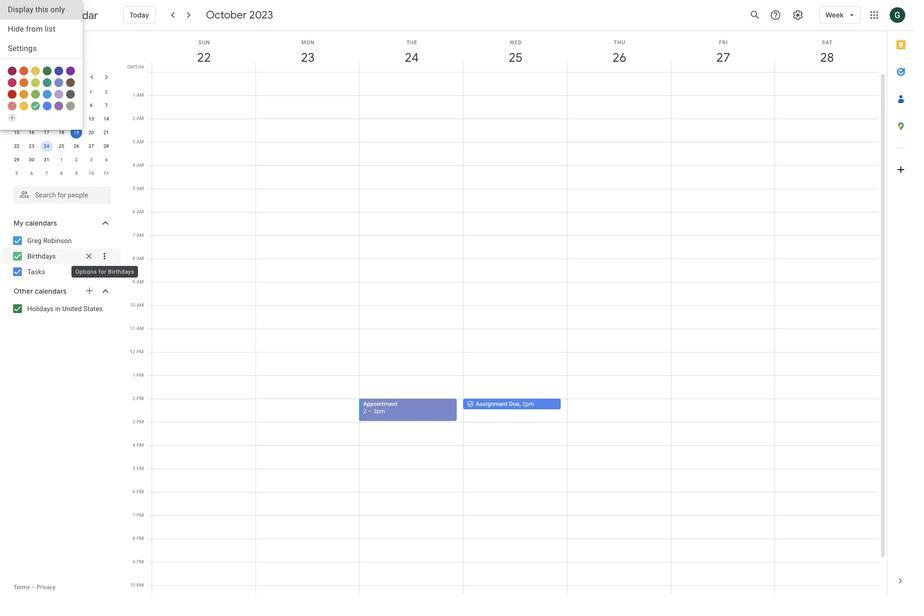 Task type: vqa. For each thing, say whether or not it's contained in the screenshot.


Task type: locate. For each thing, give the bounding box(es) containing it.
8
[[15, 116, 18, 122], [60, 171, 63, 176], [133, 256, 135, 261], [133, 536, 135, 541]]

wed
[[510, 39, 522, 46]]

0 vertical spatial 11
[[104, 171, 109, 176]]

pm for 4 pm
[[137, 443, 144, 448]]

1 horizontal spatial 28
[[820, 50, 834, 66]]

s left mango, set calendar color "menu item"
[[15, 89, 18, 95]]

1 horizontal spatial 23
[[301, 50, 314, 66]]

fri 27
[[716, 39, 730, 66]]

5 down '4 am'
[[133, 186, 135, 191]]

lavender, set calendar color menu item
[[54, 78, 63, 87]]

0 horizontal spatial 22
[[14, 143, 19, 149]]

26
[[612, 50, 626, 66], [74, 143, 79, 149]]

cobalt, set calendar color menu item
[[43, 102, 52, 110]]

0 vertical spatial 27
[[716, 50, 730, 66]]

27 inside row
[[89, 143, 94, 149]]

october
[[206, 8, 247, 22], [14, 73, 41, 82]]

27 down 20 "element"
[[89, 143, 94, 149]]

row containing 1
[[9, 99, 114, 112]]

24 down 17 element
[[44, 143, 49, 149]]

birthdays
[[27, 252, 56, 260], [108, 268, 134, 275]]

8 pm from the top
[[137, 513, 144, 518]]

4 up 5 am
[[133, 162, 135, 168]]

wisteria, set calendar color menu item
[[54, 90, 63, 99]]

assignment due , 2pm
[[476, 401, 534, 408]]

2 down 26 element
[[75, 157, 78, 162]]

28 element
[[100, 141, 112, 152]]

23 inside row
[[29, 143, 34, 149]]

0 horizontal spatial 24
[[44, 143, 49, 149]]

am down 7 am
[[137, 256, 144, 261]]

9 inside row group
[[75, 171, 78, 176]]

3 am from the top
[[137, 139, 144, 144]]

november 3 element
[[86, 154, 97, 166]]

25 down wed
[[508, 50, 522, 66]]

am up 2 am
[[137, 92, 144, 98]]

8 down 7 pm on the bottom left of page
[[133, 536, 135, 541]]

5
[[75, 103, 78, 108], [15, 171, 18, 176], [133, 186, 135, 191], [133, 466, 135, 471]]

4 am from the top
[[137, 162, 144, 168]]

Search for people text field
[[19, 186, 105, 204]]

am down 2 am
[[137, 139, 144, 144]]

am up the 3 am
[[137, 116, 144, 121]]

0 horizontal spatial –
[[31, 584, 35, 591]]

4 left birch, set calendar color menu item
[[60, 103, 63, 108]]

17 element
[[41, 127, 52, 139]]

pm down 9 pm
[[137, 583, 144, 588]]

26 down 19, today element
[[74, 143, 79, 149]]

3 menu item from the top
[[0, 39, 83, 58]]

5 down 29 element
[[15, 171, 18, 176]]

1 down 25 element
[[60, 157, 63, 162]]

cocoa, set calendar color menu item
[[66, 78, 75, 87]]

1 horizontal spatial –
[[368, 408, 372, 415]]

am down 5 am
[[137, 209, 144, 214]]

5 am from the top
[[137, 186, 144, 191]]

9
[[75, 171, 78, 176], [133, 279, 135, 284], [133, 559, 135, 565]]

24 cell
[[39, 140, 54, 153]]

my calendars
[[14, 219, 57, 228]]

calendars up in
[[35, 287, 67, 296]]

1 vertical spatial 22
[[14, 143, 19, 149]]

week
[[826, 11, 844, 19]]

t down eucalyptus, set calendar color menu item
[[45, 89, 48, 95]]

22 down the 15 element
[[14, 143, 19, 149]]

0 vertical spatial –
[[368, 408, 372, 415]]

2 am from the top
[[137, 116, 144, 121]]

8 am from the top
[[137, 256, 144, 261]]

am up 12 pm
[[137, 326, 144, 331]]

am down '4 am'
[[137, 186, 144, 191]]

22
[[197, 50, 210, 66], [14, 143, 19, 149]]

6 for november 6 element
[[30, 171, 33, 176]]

0 vertical spatial 28
[[820, 50, 834, 66]]

22 element
[[11, 141, 23, 152]]

None search field
[[0, 182, 121, 204]]

0 horizontal spatial 28
[[104, 143, 109, 149]]

other calendars
[[14, 287, 67, 296]]

0 horizontal spatial s
[[15, 89, 18, 95]]

4 pm from the top
[[137, 419, 144, 425]]

1 horizontal spatial 27
[[716, 50, 730, 66]]

3 for 3 pm
[[133, 419, 135, 425]]

10 pm from the top
[[137, 559, 144, 565]]

1 for 1 pm
[[133, 372, 135, 378]]

8 for 8 pm
[[133, 536, 135, 541]]

11 up 12
[[130, 326, 135, 331]]

menu item
[[0, 0, 83, 19], [0, 19, 83, 39], [0, 39, 83, 58]]

november 1 element
[[56, 154, 67, 166]]

0 horizontal spatial october 2023
[[14, 73, 59, 82]]

25 down 18 "element"
[[59, 143, 64, 149]]

7 down 6 pm
[[133, 513, 135, 518]]

9 am from the top
[[137, 279, 144, 284]]

pumpkin, set calendar color menu item
[[19, 78, 28, 87]]

october up m on the left top of the page
[[14, 73, 41, 82]]

3 am
[[133, 139, 144, 144]]

1 s from the left
[[15, 89, 18, 95]]

pm right 12
[[137, 349, 144, 355]]

am for 8 am
[[137, 256, 144, 261]]

7 down 6 am
[[133, 232, 135, 238]]

1 vertical spatial 28
[[104, 143, 109, 149]]

6 down f in the left top of the page
[[90, 103, 93, 108]]

5 pm from the top
[[137, 443, 144, 448]]

0 vertical spatial 10
[[89, 171, 94, 176]]

pm for 8 pm
[[137, 536, 144, 541]]

pm for 5 pm
[[137, 466, 144, 471]]

26 column header
[[567, 31, 672, 72]]

27 element
[[86, 141, 97, 152]]

28 inside column header
[[820, 50, 834, 66]]

24 down tue
[[404, 50, 418, 66]]

terms
[[14, 584, 30, 591]]

am down 6 am
[[137, 232, 144, 238]]

6 down 30 element
[[30, 171, 33, 176]]

s
[[15, 89, 18, 95], [105, 89, 108, 95]]

1 horizontal spatial birthdays
[[108, 268, 134, 275]]

10 up 11 am
[[130, 302, 135, 308]]

8 am
[[133, 256, 144, 261]]

am for 6 am
[[137, 209, 144, 214]]

s right f in the left top of the page
[[105, 89, 108, 95]]

other
[[14, 287, 33, 296]]

24
[[404, 50, 418, 66], [44, 143, 49, 149]]

10 down 9 pm
[[130, 583, 135, 588]]

1 vertical spatial 11
[[130, 326, 135, 331]]

9 up '10 am'
[[133, 279, 135, 284]]

1 vertical spatial 24
[[44, 143, 49, 149]]

0 horizontal spatial 25
[[59, 143, 64, 149]]

1 vertical spatial –
[[31, 584, 35, 591]]

cell
[[152, 72, 256, 595], [256, 72, 360, 595], [360, 72, 464, 595], [464, 72, 568, 595], [568, 72, 672, 595], [672, 72, 776, 595], [776, 72, 880, 595], [54, 112, 69, 126], [69, 112, 84, 126]]

november 4 element
[[100, 154, 112, 166]]

row containing appointment
[[148, 72, 880, 595]]

2 menu item from the top
[[0, 19, 83, 39]]

25 inside wed 25
[[508, 50, 522, 66]]

1 vertical spatial 23
[[29, 143, 34, 149]]

1 vertical spatial 26
[[74, 143, 79, 149]]

5 for 5 pm
[[133, 466, 135, 471]]

24 column header
[[360, 31, 464, 72]]

pm for 12 pm
[[137, 349, 144, 355]]

04
[[138, 64, 144, 70]]

pm up 2 pm
[[137, 372, 144, 378]]

1 horizontal spatial october 2023
[[206, 8, 273, 22]]

1 vertical spatial 10
[[130, 302, 135, 308]]

citron, set calendar color menu item
[[31, 67, 40, 75]]

am for 10 am
[[137, 302, 144, 308]]

0 horizontal spatial 27
[[89, 143, 94, 149]]

pm for 2 pm
[[137, 396, 144, 401]]

22 column header
[[152, 31, 256, 72]]

5 inside november 5 element
[[15, 171, 18, 176]]

9 am
[[133, 279, 144, 284]]

15
[[14, 130, 19, 135]]

7
[[105, 103, 108, 108], [45, 171, 48, 176], [133, 232, 135, 238], [133, 513, 135, 518]]

27
[[716, 50, 730, 66], [89, 143, 94, 149]]

4 pm
[[133, 443, 144, 448]]

cell containing assignment due
[[464, 72, 568, 595]]

pm down 7 pm on the bottom left of page
[[137, 536, 144, 541]]

5 pm
[[133, 466, 144, 471]]

1 horizontal spatial 2023
[[249, 8, 273, 22]]

am for 2 am
[[137, 116, 144, 121]]

0 horizontal spatial 23
[[29, 143, 34, 149]]

8 up 15
[[15, 116, 18, 122]]

8 for november 8 'element'
[[60, 171, 63, 176]]

0 vertical spatial 2023
[[249, 8, 273, 22]]

3 down 2 pm
[[133, 419, 135, 425]]

november 5 element
[[11, 168, 23, 179]]

tomato, set calendar color menu item
[[8, 90, 17, 99]]

row containing 22
[[9, 140, 114, 153]]

8 down november 1 element
[[60, 171, 63, 176]]

10 inside 'element'
[[89, 171, 94, 176]]

4 up 5 pm
[[133, 443, 135, 448]]

pm for 9 pm
[[137, 559, 144, 565]]

assignment
[[476, 401, 508, 408]]

9 for 9
[[75, 171, 78, 176]]

1 horizontal spatial 24
[[404, 50, 418, 66]]

row inside grid
[[148, 72, 880, 595]]

4
[[60, 103, 63, 108], [105, 157, 108, 162], [133, 162, 135, 168], [133, 443, 135, 448]]

11 down the november 4 element
[[104, 171, 109, 176]]

calendar list entry. list box
[[0, 0, 83, 59]]

9 for 9 pm
[[133, 559, 135, 565]]

3 for 3 am
[[133, 139, 135, 144]]

1 horizontal spatial 22
[[197, 50, 210, 66]]

pm up 3 pm
[[137, 396, 144, 401]]

sat
[[822, 39, 833, 46]]

2023
[[249, 8, 273, 22], [43, 73, 59, 82]]

20 element
[[86, 127, 97, 139]]

– left 3pm
[[368, 408, 372, 415]]

0 horizontal spatial t
[[45, 89, 48, 95]]

2 up 3 pm
[[133, 396, 135, 401]]

0 vertical spatial calendars
[[25, 219, 57, 228]]

1 vertical spatial calendars
[[35, 287, 67, 296]]

7 pm from the top
[[137, 489, 144, 495]]

october up sun
[[206, 8, 247, 22]]

22 down sun
[[197, 50, 210, 66]]

sun 22
[[197, 39, 210, 66]]

1 am from the top
[[137, 92, 144, 98]]

1 vertical spatial 9
[[133, 279, 135, 284]]

1 vertical spatial october
[[14, 73, 41, 82]]

pm down 6 pm
[[137, 513, 144, 518]]

pm up 7 pm on the bottom left of page
[[137, 489, 144, 495]]

sage, set calendar color menu item
[[31, 102, 40, 110]]

–
[[368, 408, 372, 415], [31, 584, 35, 591]]

am down '8 am'
[[137, 279, 144, 284]]

1 down 12
[[133, 372, 135, 378]]

2 up the 3 am
[[133, 116, 135, 121]]

thu
[[614, 39, 626, 46]]

2 inside appointment 2 – 3pm
[[363, 408, 367, 415]]

3
[[45, 103, 48, 108], [133, 139, 135, 144], [90, 157, 93, 162], [133, 419, 135, 425]]

amethyst, set calendar color menu item
[[54, 102, 63, 110]]

28 down 'sat'
[[820, 50, 834, 66]]

16 element
[[26, 127, 37, 139]]

1 pm from the top
[[137, 349, 144, 355]]

t right graphite, set calendar color menu item
[[75, 89, 78, 95]]

21 element
[[100, 127, 112, 139]]

11 am
[[130, 326, 144, 331]]

sat 28
[[820, 39, 834, 66]]

9 up 10 pm
[[133, 559, 135, 565]]

10 down november 3 "element"
[[89, 171, 94, 176]]

1
[[133, 92, 135, 98], [15, 103, 18, 108], [60, 157, 63, 162], [133, 372, 135, 378]]

0 vertical spatial 24
[[404, 50, 418, 66]]

0 vertical spatial october 2023
[[206, 8, 273, 22]]

27 column header
[[671, 31, 776, 72]]

3 pm from the top
[[137, 396, 144, 401]]

23 element
[[26, 141, 37, 152]]

1 vertical spatial 27
[[89, 143, 94, 149]]

row containing s
[[9, 85, 114, 99]]

pm down 2 pm
[[137, 419, 144, 425]]

today
[[130, 11, 149, 19]]

6 am from the top
[[137, 209, 144, 214]]

13 element
[[86, 113, 97, 125]]

22 inside column header
[[197, 50, 210, 66]]

25 element
[[56, 141, 67, 152]]

0 vertical spatial october
[[206, 8, 247, 22]]

1 up 2 am
[[133, 92, 135, 98]]

2 vertical spatial 9
[[133, 559, 135, 565]]

23 down "mon" at the left of the page
[[301, 50, 314, 66]]

calendars inside my calendars dropdown button
[[25, 219, 57, 228]]

22 inside "october 2023" grid
[[14, 143, 19, 149]]

3 inside "element"
[[90, 157, 93, 162]]

appointment 2 – 3pm
[[363, 401, 398, 415]]

1 vertical spatial 2023
[[43, 73, 59, 82]]

0 horizontal spatial 2023
[[43, 73, 59, 82]]

grape, set calendar color menu item
[[66, 67, 75, 75]]

23 down 16 element
[[29, 143, 34, 149]]

6 down 5 am
[[133, 209, 135, 214]]

28 down 21 element
[[104, 143, 109, 149]]

2 vertical spatial 10
[[130, 583, 135, 588]]

28 link
[[817, 47, 839, 69]]

1 horizontal spatial s
[[105, 89, 108, 95]]

11 pm from the top
[[137, 583, 144, 588]]

basil, set calendar color menu item
[[43, 67, 52, 75]]

2 pm from the top
[[137, 372, 144, 378]]

pm up 5 pm
[[137, 443, 144, 448]]

26 down thu
[[612, 50, 626, 66]]

13
[[89, 116, 94, 122]]

4 down 28 element
[[105, 157, 108, 162]]

7 down 31 element
[[45, 171, 48, 176]]

6 am
[[133, 209, 144, 214]]

0 horizontal spatial birthdays
[[27, 252, 56, 260]]

6 up 7 pm on the bottom left of page
[[133, 489, 135, 495]]

3 down 2 am
[[133, 139, 135, 144]]

10
[[89, 171, 94, 176], [130, 302, 135, 308], [130, 583, 135, 588]]

calendars up greg
[[25, 219, 57, 228]]

7 am from the top
[[137, 232, 144, 238]]

– right terms link
[[31, 584, 35, 591]]

2 left 3pm
[[363, 408, 367, 415]]

15 element
[[11, 127, 23, 139]]

11 am from the top
[[137, 326, 144, 331]]

11 inside november 11 "element"
[[104, 171, 109, 176]]

row containing 8
[[9, 112, 114, 126]]

terms – privacy
[[14, 584, 56, 591]]

8 pm
[[133, 536, 144, 541]]

for
[[98, 268, 106, 275]]

1 horizontal spatial 11
[[130, 326, 135, 331]]

25 column header
[[464, 31, 568, 72]]

7 for 7 pm
[[133, 513, 135, 518]]

pm for 10 pm
[[137, 583, 144, 588]]

grid
[[124, 31, 887, 595]]

– inside appointment 2 – 3pm
[[368, 408, 372, 415]]

am for 5 am
[[137, 186, 144, 191]]

tasks
[[27, 268, 45, 276]]

28 column header
[[775, 31, 880, 72]]

birthdays right for
[[108, 268, 134, 275]]

6 pm from the top
[[137, 466, 144, 471]]

tab list
[[888, 31, 915, 567]]

1 left banana, set calendar color menu item
[[15, 103, 18, 108]]

0 vertical spatial birthdays
[[27, 252, 56, 260]]

pm down 8 pm
[[137, 559, 144, 565]]

1 horizontal spatial t
[[75, 89, 78, 95]]

5 up 6 pm
[[133, 466, 135, 471]]

25
[[508, 50, 522, 66], [59, 143, 64, 149]]

pm up 6 pm
[[137, 466, 144, 471]]

0 vertical spatial 23
[[301, 50, 314, 66]]

birthdays inside list item
[[27, 252, 56, 260]]

calendars
[[25, 219, 57, 228], [35, 287, 67, 296]]

1 horizontal spatial 25
[[508, 50, 522, 66]]

row
[[148, 72, 880, 595], [9, 85, 114, 99], [9, 99, 114, 112], [9, 112, 114, 126], [9, 126, 114, 140], [9, 140, 114, 153], [9, 153, 114, 167], [9, 167, 114, 180]]

row group
[[9, 99, 114, 180]]

pm
[[137, 349, 144, 355], [137, 372, 144, 378], [137, 396, 144, 401], [137, 419, 144, 425], [137, 443, 144, 448], [137, 466, 144, 471], [137, 489, 144, 495], [137, 513, 144, 518], [137, 536, 144, 541], [137, 559, 144, 565], [137, 583, 144, 588]]

11 inside grid
[[130, 326, 135, 331]]

1 vertical spatial 25
[[59, 143, 64, 149]]

23
[[301, 50, 314, 66], [29, 143, 34, 149]]

7 pm
[[133, 513, 144, 518]]

0 vertical spatial 25
[[508, 50, 522, 66]]

am down 9 am
[[137, 302, 144, 308]]

add custom color menu item
[[8, 113, 17, 122]]

am up 5 am
[[137, 162, 144, 168]]

9 down november 2 element
[[75, 171, 78, 176]]

6 inside november 6 element
[[30, 171, 33, 176]]

25 link
[[505, 47, 527, 69]]

28
[[820, 50, 834, 66], [104, 143, 109, 149]]

greg
[[27, 237, 42, 245]]

2 t from the left
[[75, 89, 78, 95]]

1 horizontal spatial 26
[[612, 50, 626, 66]]

27 inside column header
[[716, 50, 730, 66]]

4 for 4 am
[[133, 162, 135, 168]]

calendar list entry. element
[[0, 0, 83, 130]]

2
[[30, 103, 33, 108], [133, 116, 135, 121], [75, 157, 78, 162], [133, 396, 135, 401], [363, 408, 367, 415]]

8 down 7 am
[[133, 256, 135, 261]]

10 am from the top
[[137, 302, 144, 308]]

calendars inside other calendars "dropdown button"
[[35, 287, 67, 296]]

pm for 1 pm
[[137, 372, 144, 378]]

8 inside 'element'
[[60, 171, 63, 176]]

6 for 6 pm
[[133, 489, 135, 495]]

0 horizontal spatial 26
[[74, 143, 79, 149]]

11 for 11 am
[[130, 326, 135, 331]]

27 down fri
[[716, 50, 730, 66]]

birthdays up tasks
[[27, 252, 56, 260]]

9 pm from the top
[[137, 536, 144, 541]]

3 down the 27 element
[[90, 157, 93, 162]]

10 element
[[41, 113, 52, 125]]

0 vertical spatial 22
[[197, 50, 210, 66]]

0 vertical spatial 9
[[75, 171, 78, 176]]

0 vertical spatial 26
[[612, 50, 626, 66]]

0 horizontal spatial 11
[[104, 171, 109, 176]]



Task type: describe. For each thing, give the bounding box(es) containing it.
row group containing 1
[[9, 99, 114, 180]]

14
[[104, 116, 109, 122]]

24 inside cell
[[44, 143, 49, 149]]

23 inside mon 23
[[301, 50, 314, 66]]

4 for 4 pm
[[133, 443, 135, 448]]

,
[[520, 401, 521, 408]]

8 for 8 am
[[133, 256, 135, 261]]

21
[[104, 130, 109, 135]]

19
[[74, 130, 79, 135]]

today button
[[124, 3, 155, 27]]

sun
[[199, 39, 210, 46]]

birthdays list item
[[2, 248, 121, 264]]

birch, set calendar color menu item
[[66, 102, 75, 110]]

2 for 2 pm
[[133, 396, 135, 401]]

6 for 6 am
[[133, 209, 135, 214]]

am for 7 am
[[137, 232, 144, 238]]

october 2023 grid
[[9, 85, 114, 180]]

blueberry, set calendar color menu item
[[54, 67, 63, 75]]

10 for 10 am
[[130, 302, 135, 308]]

22 link
[[193, 47, 215, 69]]

radicchio, set calendar color menu item
[[8, 67, 17, 75]]

calendar heading
[[53, 9, 98, 22]]

2 for november 2 element
[[75, 157, 78, 162]]

tue 24
[[404, 39, 418, 66]]

7 am
[[133, 232, 144, 238]]

tue
[[407, 39, 418, 46]]

november 11 element
[[100, 168, 112, 179]]

2 right banana, set calendar color menu item
[[30, 103, 33, 108]]

7 for 7 am
[[133, 232, 135, 238]]

1 am
[[133, 92, 144, 98]]

1 t from the left
[[45, 89, 48, 95]]

20
[[89, 130, 94, 135]]

united
[[62, 305, 82, 313]]

1 menu item from the top
[[0, 0, 83, 19]]

holidays
[[27, 305, 53, 313]]

10 for 10
[[89, 171, 94, 176]]

1 for 1 am
[[133, 92, 135, 98]]

avocado, set calendar color menu item
[[31, 78, 40, 87]]

pm for 3 pm
[[137, 419, 144, 425]]

calendars for other calendars
[[35, 287, 67, 296]]

privacy
[[37, 584, 56, 591]]

9 element
[[26, 113, 37, 125]]

flamingo, set calendar color menu item
[[8, 102, 17, 110]]

thu 26
[[612, 39, 626, 66]]

9 pm
[[133, 559, 144, 565]]

26 inside column header
[[612, 50, 626, 66]]

7 for november 7 element on the left of page
[[45, 171, 48, 176]]

1 vertical spatial october 2023
[[14, 73, 59, 82]]

5 am
[[133, 186, 144, 191]]

26 element
[[71, 141, 82, 152]]

30 element
[[26, 154, 37, 166]]

24 inside column header
[[404, 50, 418, 66]]

2 pm
[[133, 396, 144, 401]]

november 7 element
[[41, 168, 52, 179]]

week button
[[820, 3, 861, 27]]

14 element
[[100, 113, 112, 125]]

november 8 element
[[56, 168, 67, 179]]

cell containing appointment
[[360, 72, 464, 595]]

mon 23
[[301, 39, 315, 66]]

am for 1 am
[[137, 92, 144, 98]]

grid containing 22
[[124, 31, 887, 595]]

am for 9 am
[[137, 279, 144, 284]]

wed 25
[[508, 39, 522, 66]]

3 pm
[[133, 419, 144, 425]]

banana, set calendar color menu item
[[19, 102, 28, 110]]

privacy link
[[37, 584, 56, 591]]

w
[[59, 89, 64, 95]]

terms link
[[14, 584, 30, 591]]

24 element
[[41, 141, 52, 152]]

26 link
[[609, 47, 631, 69]]

appointment
[[363, 401, 398, 408]]

gmt-
[[127, 64, 138, 70]]

my calendars list
[[2, 233, 121, 280]]

november 6 element
[[26, 168, 37, 179]]

f
[[90, 89, 93, 95]]

23 link
[[297, 47, 319, 69]]

29 element
[[11, 154, 23, 166]]

10 for 10 pm
[[130, 583, 135, 588]]

2 s from the left
[[105, 89, 108, 95]]

graphite, set calendar color menu item
[[66, 90, 75, 99]]

calendar
[[54, 9, 98, 22]]

23 column header
[[256, 31, 360, 72]]

eucalyptus, set calendar color menu item
[[43, 78, 52, 87]]

gmt-04
[[127, 64, 144, 70]]

6 pm
[[133, 489, 144, 495]]

30
[[29, 157, 34, 162]]

31
[[44, 157, 49, 162]]

17
[[44, 130, 49, 135]]

row containing 5
[[9, 167, 114, 180]]

my calendars button
[[2, 215, 121, 231]]

am for 11 am
[[137, 326, 144, 331]]

fri
[[720, 39, 728, 46]]

november 2 element
[[71, 154, 82, 166]]

29
[[14, 157, 19, 162]]

greg robinson
[[27, 237, 72, 245]]

due
[[509, 401, 520, 408]]

tangerine, set calendar color menu item
[[19, 67, 28, 75]]

16
[[29, 130, 34, 135]]

add other calendars image
[[85, 286, 94, 296]]

calendar element
[[31, 5, 98, 27]]

12
[[130, 349, 135, 355]]

10 pm
[[130, 583, 144, 588]]

26 inside "october 2023" grid
[[74, 143, 79, 149]]

main drawer image
[[12, 9, 23, 21]]

row containing 29
[[9, 153, 114, 167]]

18
[[59, 130, 64, 135]]

november 10 element
[[86, 168, 97, 179]]

1 vertical spatial birthdays
[[108, 268, 134, 275]]

2 for 2 am
[[133, 116, 135, 121]]

11 for 11
[[104, 171, 109, 176]]

pm for 6 pm
[[137, 489, 144, 495]]

9 for 9 am
[[133, 279, 135, 284]]

3 for november 3 "element"
[[90, 157, 93, 162]]

19 cell
[[69, 126, 84, 140]]

in
[[55, 305, 61, 313]]

0 horizontal spatial october
[[14, 73, 41, 82]]

my
[[14, 219, 24, 228]]

2pm
[[523, 401, 534, 408]]

am for 4 am
[[137, 162, 144, 168]]

3pm
[[374, 408, 385, 415]]

24 link
[[401, 47, 423, 69]]

2 am
[[133, 116, 144, 121]]

1 for november 1 element
[[60, 157, 63, 162]]

3 down peacock, set calendar color menu item
[[45, 103, 48, 108]]

pm for 7 pm
[[137, 513, 144, 518]]

calendars for my calendars
[[25, 219, 57, 228]]

28 inside "october 2023" grid
[[104, 143, 109, 149]]

am for 3 am
[[137, 139, 144, 144]]

5 right birch, set calendar color menu item
[[75, 103, 78, 108]]

holidays in united states
[[27, 305, 103, 313]]

7 up 14
[[105, 103, 108, 108]]

31 element
[[41, 154, 52, 166]]

1 pm
[[133, 372, 144, 378]]

27 link
[[713, 47, 735, 69]]

peacock, set calendar color menu item
[[43, 90, 52, 99]]

november 9 element
[[71, 168, 82, 179]]

10 am
[[130, 302, 144, 308]]

25 inside row
[[59, 143, 64, 149]]

settings menu image
[[793, 9, 804, 21]]

5 for 5 am
[[133, 186, 135, 191]]

5 for november 5 element
[[15, 171, 18, 176]]

12 pm
[[130, 349, 144, 355]]

robinson
[[43, 237, 72, 245]]

row containing 15
[[9, 126, 114, 140]]

4 am
[[133, 162, 144, 168]]

1 horizontal spatial october
[[206, 8, 247, 22]]

cherry blossom, set calendar color menu item
[[8, 78, 17, 87]]

pistachio, set calendar color menu item
[[31, 90, 40, 99]]

mon
[[302, 39, 315, 46]]

18 element
[[56, 127, 67, 139]]

mango, set calendar color menu item
[[19, 90, 28, 99]]

options
[[75, 268, 97, 275]]

m
[[30, 89, 34, 95]]

4 for the november 4 element
[[105, 157, 108, 162]]

other calendars button
[[2, 284, 121, 299]]

states
[[83, 305, 103, 313]]

options for birthdays
[[75, 268, 134, 275]]

19, today element
[[71, 127, 82, 139]]



